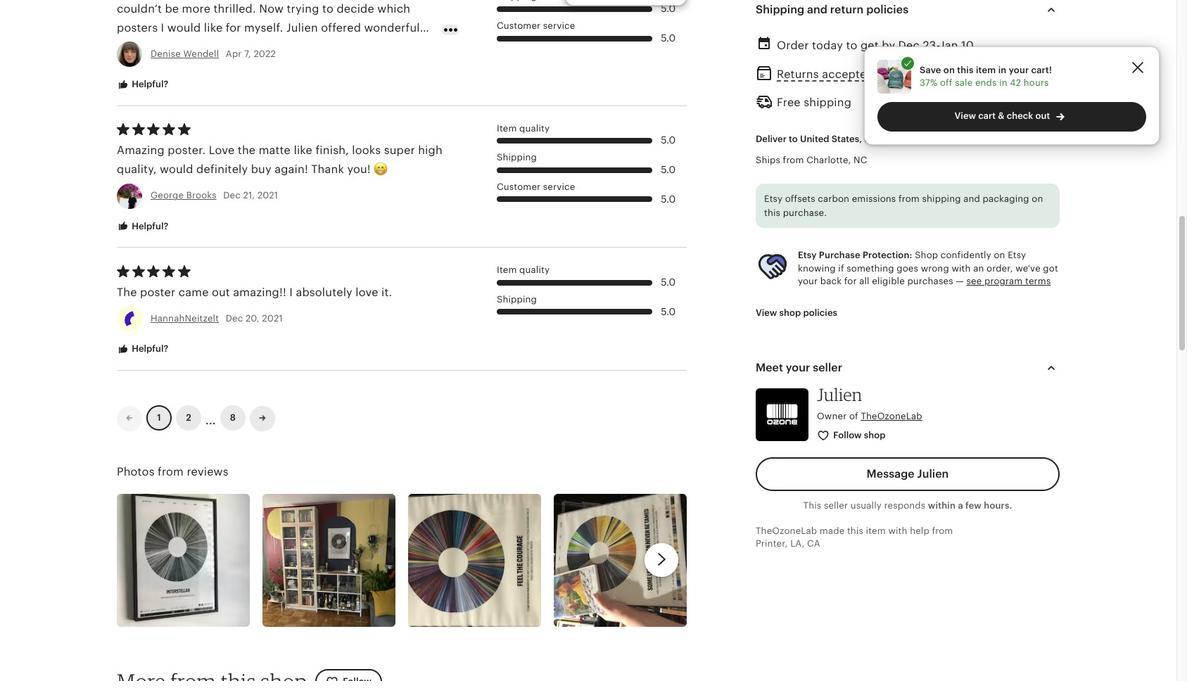 Task type: describe. For each thing, give the bounding box(es) containing it.
…
[[206, 407, 216, 428]]

1 customer from the top
[[497, 20, 541, 31]]

returns accepted within 30 days
[[777, 67, 958, 81]]

confidently
[[941, 250, 992, 261]]

policies inside button
[[804, 308, 838, 318]]

0 vertical spatial 2021
[[257, 190, 278, 201]]

this seller usually responds within a few hours.
[[804, 501, 1013, 511]]

save on this item in your cart! 37% off sale ends in 42 hours
[[920, 65, 1053, 88]]

ships
[[756, 155, 781, 166]]

etsy for etsy purchase protection:
[[798, 250, 817, 261]]

shop for follow
[[865, 430, 886, 441]]

a
[[959, 501, 964, 511]]

returns accepted button
[[777, 64, 874, 84]]

1 vertical spatial out
[[212, 286, 230, 299]]

goes
[[897, 263, 919, 274]]

7,
[[244, 48, 251, 59]]

1 vertical spatial dec
[[223, 190, 241, 201]]

1 link
[[146, 406, 172, 431]]

on inside etsy offsets carbon emissions from shipping and packaging on this purchase.
[[1032, 194, 1044, 204]]

amazing!!
[[233, 286, 286, 299]]

free
[[777, 96, 801, 109]]

matte
[[259, 144, 291, 157]]

1 service from the top
[[543, 20, 576, 31]]

back
[[821, 276, 842, 286]]

quality for amazing poster. love the matte like finish, looks super high quality, would definitely buy again! thank you! 😁
[[520, 123, 550, 133]]

shop
[[915, 250, 939, 261]]

this
[[804, 501, 822, 511]]

—
[[956, 276, 965, 286]]

deliver to united states, 91502 button
[[746, 125, 924, 154]]

on inside shop confidently on etsy knowing if something goes wrong with an order, we've got your back for all eligible purchases —
[[994, 250, 1006, 261]]

cart!
[[1032, 65, 1053, 75]]

apr
[[226, 48, 242, 59]]

amazing poster. love the matte like finish, looks super high quality, would definitely buy again! thank you! 😁
[[117, 144, 443, 176]]

42
[[1011, 77, 1022, 88]]

love
[[356, 286, 379, 299]]

i
[[290, 286, 293, 299]]

21,
[[243, 190, 255, 201]]

follow
[[834, 430, 862, 441]]

days
[[932, 67, 958, 81]]

photos from reviews
[[117, 465, 229, 478]]

julien owner of theozonelab
[[817, 385, 923, 422]]

terms
[[1026, 276, 1052, 286]]

would
[[160, 163, 193, 176]]

0 vertical spatial shipping
[[804, 96, 852, 109]]

1 horizontal spatial out
[[1036, 111, 1051, 121]]

from right ships
[[783, 155, 805, 166]]

off
[[941, 77, 953, 88]]

from inside theozonelab made this item with help from printer, la, ca
[[933, 526, 954, 537]]

with inside theozonelab made this item with help from printer, la, ca
[[889, 526, 908, 537]]

owner
[[817, 411, 847, 422]]

knowing
[[798, 263, 836, 274]]

program
[[985, 276, 1023, 286]]

1 5.0 from the top
[[661, 3, 676, 14]]

reviews
[[187, 465, 229, 478]]

0 vertical spatial dec
[[899, 38, 920, 52]]

7 5.0 from the top
[[661, 306, 676, 317]]

george brooks link
[[151, 190, 217, 201]]

jan
[[940, 38, 959, 52]]

check
[[1007, 111, 1034, 121]]

etsy for etsy offsets carbon emissions from shipping and packaging on this purchase.
[[765, 194, 783, 204]]

2 link
[[176, 406, 201, 431]]

4 5.0 from the top
[[661, 164, 676, 175]]

purchase.
[[783, 208, 827, 218]]

item for amazing poster. love the matte like finish, looks super high quality, would definitely buy again! thank you! 😁
[[497, 123, 517, 133]]

again!
[[275, 163, 308, 176]]

sale
[[956, 77, 973, 88]]

if
[[839, 263, 845, 274]]

by
[[882, 38, 896, 52]]

dec 23-jan 10 button
[[899, 35, 975, 55]]

on inside the save on this item in your cart! 37% off sale ends in 42 hours
[[944, 65, 955, 75]]

wrong
[[921, 263, 950, 274]]

this inside etsy offsets carbon emissions from shipping and packaging on this purchase.
[[765, 208, 781, 218]]

nc
[[854, 155, 868, 166]]

item quality for amazing poster. love the matte like finish, looks super high quality, would definitely buy again! thank you! 😁
[[497, 123, 550, 133]]

0 vertical spatial in
[[999, 65, 1007, 75]]

helpful? for amazing
[[130, 221, 168, 231]]

ends
[[976, 77, 997, 88]]

meet
[[756, 361, 784, 375]]

love
[[209, 144, 235, 157]]

emissions
[[852, 194, 897, 204]]

order today to get by dec 23-jan 10
[[777, 38, 975, 52]]

offsets
[[786, 194, 816, 204]]

etsy offsets carbon emissions from shipping and packaging on this purchase.
[[765, 194, 1044, 218]]

shipping for the poster came out amazing!! i absolutely love it.
[[497, 294, 537, 305]]

and inside dropdown button
[[808, 2, 828, 16]]

etsy inside shop confidently on etsy knowing if something goes wrong with an order, we've got your back for all eligible purchases —
[[1008, 250, 1027, 261]]

carbon
[[818, 194, 850, 204]]

of
[[850, 411, 859, 422]]

something
[[847, 263, 895, 274]]

view cart & check out
[[955, 111, 1051, 121]]

helpful? button for the
[[106, 337, 179, 362]]

poster
[[140, 286, 176, 299]]

denise
[[151, 48, 181, 59]]

helpful? for the
[[130, 344, 168, 354]]

george brooks dec 21, 2021
[[151, 190, 278, 201]]

it.
[[382, 286, 392, 299]]

save
[[920, 65, 942, 75]]

policies inside dropdown button
[[867, 2, 909, 16]]

1 helpful? button from the top
[[106, 72, 179, 98]]

2 customer from the top
[[497, 181, 541, 192]]

10
[[962, 38, 975, 52]]

theozonelab inside julien owner of theozonelab
[[861, 411, 923, 422]]

super
[[384, 144, 415, 157]]

shipping inside dropdown button
[[756, 2, 805, 16]]

protection:
[[863, 250, 913, 261]]

help
[[910, 526, 930, 537]]

get
[[861, 38, 879, 52]]

julien inside button
[[918, 467, 949, 481]]

from inside etsy offsets carbon emissions from shipping and packaging on this purchase.
[[899, 194, 920, 204]]

6 5.0 from the top
[[661, 277, 676, 288]]

the poster came out amazing!! i absolutely love it.
[[117, 286, 392, 299]]

denise wendell apr 7, 2022
[[151, 48, 276, 59]]

5 5.0 from the top
[[661, 193, 676, 205]]

item for with
[[866, 526, 886, 537]]



Task type: vqa. For each thing, say whether or not it's contained in the screenshot.
154.37 at the top
no



Task type: locate. For each thing, give the bounding box(es) containing it.
1 vertical spatial to
[[789, 134, 798, 144]]

view left cart at top
[[955, 111, 977, 121]]

0 vertical spatial quality
[[520, 123, 550, 133]]

0 vertical spatial helpful?
[[130, 79, 168, 89]]

all
[[860, 276, 870, 286]]

0 vertical spatial shipping
[[756, 2, 805, 16]]

your inside dropdown button
[[786, 361, 811, 375]]

this inside the save on this item in your cart! 37% off sale ends in 42 hours
[[958, 65, 974, 75]]

helpful? down denise
[[130, 79, 168, 89]]

1 horizontal spatial shipping
[[923, 194, 962, 204]]

seller
[[813, 361, 843, 375], [824, 501, 849, 511]]

follow shop button
[[807, 423, 898, 449]]

your right meet
[[786, 361, 811, 375]]

1 horizontal spatial etsy
[[798, 250, 817, 261]]

your up '42'
[[1009, 65, 1030, 75]]

2 vertical spatial shipping
[[497, 294, 537, 305]]

dec left 20,
[[226, 313, 243, 324]]

1 horizontal spatial policies
[[867, 2, 909, 16]]

2 vertical spatial this
[[848, 526, 864, 537]]

helpful? button down hannahneitzelt link
[[106, 337, 179, 362]]

this
[[958, 65, 974, 75], [765, 208, 781, 218], [848, 526, 864, 537]]

your down knowing
[[798, 276, 818, 286]]

0 vertical spatial seller
[[813, 361, 843, 375]]

1 vertical spatial your
[[798, 276, 818, 286]]

etsy up knowing
[[798, 250, 817, 261]]

0 vertical spatial theozonelab
[[861, 411, 923, 422]]

0 horizontal spatial within
[[877, 67, 911, 81]]

packaging
[[983, 194, 1030, 204]]

2 vertical spatial helpful? button
[[106, 337, 179, 362]]

1 item from the top
[[497, 123, 517, 133]]

in left cart! in the top right of the page
[[999, 65, 1007, 75]]

1 vertical spatial shipping
[[923, 194, 962, 204]]

helpful? button down denise
[[106, 72, 179, 98]]

came
[[179, 286, 209, 299]]

item for in
[[976, 65, 997, 75]]

meet your seller
[[756, 361, 843, 375]]

policies
[[867, 2, 909, 16], [804, 308, 838, 318]]

0 vertical spatial service
[[543, 20, 576, 31]]

3 helpful? from the top
[[130, 344, 168, 354]]

shipping and return policies button
[[744, 0, 1073, 26]]

this for theozonelab
[[848, 526, 864, 537]]

&
[[999, 111, 1005, 121]]

poster.
[[168, 144, 206, 157]]

1 horizontal spatial item
[[976, 65, 997, 75]]

2022
[[254, 48, 276, 59]]

1 vertical spatial customer
[[497, 181, 541, 192]]

this for save
[[958, 65, 974, 75]]

theozonelab link
[[861, 411, 923, 422]]

shipping down returns accepted button
[[804, 96, 852, 109]]

1 horizontal spatial with
[[952, 263, 971, 274]]

this left purchase.
[[765, 208, 781, 218]]

view up meet
[[756, 308, 778, 318]]

0 vertical spatial item
[[976, 65, 997, 75]]

2 vertical spatial on
[[994, 250, 1006, 261]]

within left 30 at the top right of page
[[877, 67, 911, 81]]

item up ends
[[976, 65, 997, 75]]

helpful? down george
[[130, 221, 168, 231]]

today
[[813, 38, 844, 52]]

0 vertical spatial and
[[808, 2, 828, 16]]

0 horizontal spatial shop
[[780, 308, 801, 318]]

with inside shop confidently on etsy knowing if something goes wrong with an order, we've got your back for all eligible purchases —
[[952, 263, 971, 274]]

item inside theozonelab made this item with help from printer, la, ca
[[866, 526, 886, 537]]

view inside button
[[756, 308, 778, 318]]

0 vertical spatial on
[[944, 65, 955, 75]]

deliver to united states, 91502
[[756, 134, 892, 144]]

for
[[845, 276, 857, 286]]

2 horizontal spatial this
[[958, 65, 974, 75]]

2 quality from the top
[[520, 265, 550, 275]]

message
[[867, 467, 915, 481]]

0 horizontal spatial view
[[756, 308, 778, 318]]

on
[[944, 65, 955, 75], [1032, 194, 1044, 204], [994, 250, 1006, 261]]

0 vertical spatial julien
[[817, 385, 863, 406]]

2 horizontal spatial etsy
[[1008, 250, 1027, 261]]

hannahneitzelt dec 20, 2021
[[151, 313, 283, 324]]

policies up by
[[867, 2, 909, 16]]

julien up this seller usually responds within a few hours.
[[918, 467, 949, 481]]

1 vertical spatial shop
[[865, 430, 886, 441]]

2 item quality from the top
[[497, 265, 550, 275]]

your inside the save on this item in your cart! 37% off sale ends in 42 hours
[[1009, 65, 1030, 75]]

30
[[914, 67, 929, 81]]

your
[[1009, 65, 1030, 75], [798, 276, 818, 286], [786, 361, 811, 375]]

1 horizontal spatial theozonelab
[[861, 411, 923, 422]]

0 horizontal spatial policies
[[804, 308, 838, 318]]

item down usually
[[866, 526, 886, 537]]

0 horizontal spatial on
[[944, 65, 955, 75]]

1 vertical spatial and
[[964, 194, 981, 204]]

1 vertical spatial service
[[543, 181, 576, 192]]

2 customer service from the top
[[497, 181, 576, 192]]

policies down back
[[804, 308, 838, 318]]

0 horizontal spatial this
[[765, 208, 781, 218]]

0 horizontal spatial shipping
[[804, 96, 852, 109]]

shop down knowing
[[780, 308, 801, 318]]

1 vertical spatial helpful? button
[[106, 214, 179, 240]]

julien up owner
[[817, 385, 863, 406]]

3 5.0 from the top
[[661, 135, 676, 146]]

this up "sale" at the top of the page
[[958, 65, 974, 75]]

see program terms link
[[967, 276, 1052, 286]]

to
[[847, 38, 858, 52], [789, 134, 798, 144]]

0 horizontal spatial item
[[866, 526, 886, 537]]

0 vertical spatial customer service
[[497, 20, 576, 31]]

order,
[[987, 263, 1014, 274]]

free shipping
[[777, 96, 852, 109]]

on up order,
[[994, 250, 1006, 261]]

absolutely
[[296, 286, 353, 299]]

0 vertical spatial policies
[[867, 2, 909, 16]]

helpful? button for amazing
[[106, 214, 179, 240]]

1 horizontal spatial this
[[848, 526, 864, 537]]

dec left 21,
[[223, 190, 241, 201]]

1 vertical spatial policies
[[804, 308, 838, 318]]

etsy
[[765, 194, 783, 204], [798, 250, 817, 261], [1008, 250, 1027, 261]]

1 horizontal spatial to
[[847, 38, 858, 52]]

0 vertical spatial your
[[1009, 65, 1030, 75]]

to left united
[[789, 134, 798, 144]]

23-
[[923, 38, 940, 52]]

dec
[[899, 38, 920, 52], [223, 190, 241, 201], [226, 313, 243, 324]]

theozonelab inside theozonelab made this item with help from printer, la, ca
[[756, 526, 818, 537]]

seller inside dropdown button
[[813, 361, 843, 375]]

0 horizontal spatial theozonelab
[[756, 526, 818, 537]]

item for the poster came out amazing!! i absolutely love it.
[[497, 265, 517, 275]]

2 vertical spatial helpful?
[[130, 344, 168, 354]]

0 vertical spatial view
[[955, 111, 977, 121]]

1 horizontal spatial julien
[[918, 467, 949, 481]]

from right help
[[933, 526, 954, 537]]

0 vertical spatial this
[[958, 65, 974, 75]]

message julien button
[[756, 458, 1060, 491]]

shipping and return policies
[[756, 2, 909, 16]]

1 horizontal spatial and
[[964, 194, 981, 204]]

made
[[820, 526, 845, 537]]

helpful? button down george
[[106, 214, 179, 240]]

0 horizontal spatial out
[[212, 286, 230, 299]]

to inside 'dropdown button'
[[789, 134, 798, 144]]

within
[[877, 67, 911, 81], [929, 501, 956, 511]]

out up hannahneitzelt dec 20, 2021
[[212, 286, 230, 299]]

0 vertical spatial shop
[[780, 308, 801, 318]]

follow shop
[[834, 430, 886, 441]]

2 helpful? button from the top
[[106, 214, 179, 240]]

with left help
[[889, 526, 908, 537]]

printer,
[[756, 539, 788, 549]]

1 horizontal spatial view
[[955, 111, 977, 121]]

and left packaging
[[964, 194, 981, 204]]

1 horizontal spatial on
[[994, 250, 1006, 261]]

0 horizontal spatial etsy
[[765, 194, 783, 204]]

etsy purchase protection:
[[798, 250, 913, 261]]

purchases
[[908, 276, 954, 286]]

etsy left offsets
[[765, 194, 783, 204]]

2
[[186, 413, 191, 423]]

0 horizontal spatial and
[[808, 2, 828, 16]]

united
[[801, 134, 830, 144]]

0 horizontal spatial julien
[[817, 385, 863, 406]]

view for view shop policies
[[756, 308, 778, 318]]

out
[[1036, 111, 1051, 121], [212, 286, 230, 299]]

item inside the save on this item in your cart! 37% off sale ends in 42 hours
[[976, 65, 997, 75]]

91502
[[865, 134, 892, 144]]

photos
[[117, 465, 155, 478]]

julien inside julien owner of theozonelab
[[817, 385, 863, 406]]

george
[[151, 190, 184, 201]]

1 horizontal spatial within
[[929, 501, 956, 511]]

within left a
[[929, 501, 956, 511]]

0 horizontal spatial to
[[789, 134, 798, 144]]

states,
[[832, 134, 863, 144]]

customer
[[497, 20, 541, 31], [497, 181, 541, 192]]

quality for the poster came out amazing!! i absolutely love it.
[[520, 265, 550, 275]]

etsy inside etsy offsets carbon emissions from shipping and packaging on this purchase.
[[765, 194, 783, 204]]

charlotte,
[[807, 155, 852, 166]]

2 5.0 from the top
[[661, 32, 676, 43]]

1 quality from the top
[[520, 123, 550, 133]]

from right photos
[[158, 465, 184, 478]]

with
[[952, 263, 971, 274], [889, 526, 908, 537]]

shop down theozonelab link in the bottom of the page
[[865, 430, 886, 441]]

helpful? button
[[106, 72, 179, 98], [106, 214, 179, 240], [106, 337, 179, 362]]

see
[[967, 276, 983, 286]]

from right emissions
[[899, 194, 920, 204]]

seller right this
[[824, 501, 849, 511]]

1
[[157, 413, 161, 423]]

message julien
[[867, 467, 949, 481]]

shipping for amazing poster. love the matte like finish, looks super high quality, would definitely buy again! thank you! 😁
[[497, 152, 537, 163]]

0 vertical spatial within
[[877, 67, 911, 81]]

0 vertical spatial customer
[[497, 20, 541, 31]]

0 vertical spatial to
[[847, 38, 858, 52]]

1 horizontal spatial shop
[[865, 430, 886, 441]]

1 helpful? from the top
[[130, 79, 168, 89]]

and left return
[[808, 2, 828, 16]]

2 helpful? from the top
[[130, 221, 168, 231]]

and inside etsy offsets carbon emissions from shipping and packaging on this purchase.
[[964, 194, 981, 204]]

on up off
[[944, 65, 955, 75]]

dec right by
[[899, 38, 920, 52]]

julien image
[[756, 389, 809, 442]]

2 item from the top
[[497, 265, 517, 275]]

1 vertical spatial julien
[[918, 467, 949, 481]]

accepted
[[823, 67, 874, 81]]

1 item quality from the top
[[497, 123, 550, 133]]

1 vertical spatial 2021
[[262, 313, 283, 324]]

theozonelab made this item with help from printer, la, ca
[[756, 526, 954, 549]]

1 vertical spatial in
[[1000, 77, 1008, 88]]

0 vertical spatial out
[[1036, 111, 1051, 121]]

1 vertical spatial item
[[497, 265, 517, 275]]

seller up owner
[[813, 361, 843, 375]]

1 customer service from the top
[[497, 20, 576, 31]]

0 vertical spatial item
[[497, 123, 517, 133]]

1 vertical spatial helpful?
[[130, 221, 168, 231]]

2 vertical spatial dec
[[226, 313, 243, 324]]

quality,
[[117, 163, 157, 176]]

we've
[[1016, 263, 1041, 274]]

😁
[[374, 163, 388, 176]]

20,
[[246, 313, 260, 324]]

this inside theozonelab made this item with help from printer, la, ca
[[848, 526, 864, 537]]

helpful? down hannahneitzelt link
[[130, 344, 168, 354]]

an
[[974, 263, 985, 274]]

service
[[543, 20, 576, 31], [543, 181, 576, 192]]

order
[[777, 38, 809, 52]]

1 vertical spatial quality
[[520, 265, 550, 275]]

you!
[[347, 163, 371, 176]]

this right "made"
[[848, 526, 864, 537]]

2021 right 21,
[[257, 190, 278, 201]]

theozonelab up the la,
[[756, 526, 818, 537]]

view for view cart & check out
[[955, 111, 977, 121]]

shop for view
[[780, 308, 801, 318]]

your inside shop confidently on etsy knowing if something goes wrong with an order, we've got your back for all eligible purchases —
[[798, 276, 818, 286]]

1 vertical spatial seller
[[824, 501, 849, 511]]

2 horizontal spatial on
[[1032, 194, 1044, 204]]

2 service from the top
[[543, 181, 576, 192]]

2 vertical spatial your
[[786, 361, 811, 375]]

theozonelab up follow shop
[[861, 411, 923, 422]]

etsy up we've
[[1008, 250, 1027, 261]]

to left get
[[847, 38, 858, 52]]

got
[[1044, 263, 1059, 274]]

1 vertical spatial item quality
[[497, 265, 550, 275]]

on right packaging
[[1032, 194, 1044, 204]]

3 helpful? button from the top
[[106, 337, 179, 362]]

with up '—'
[[952, 263, 971, 274]]

shop inside view shop policies button
[[780, 308, 801, 318]]

1 vertical spatial within
[[929, 501, 956, 511]]

item
[[976, 65, 997, 75], [866, 526, 886, 537]]

shipping up shop
[[923, 194, 962, 204]]

out right check
[[1036, 111, 1051, 121]]

1 vertical spatial theozonelab
[[756, 526, 818, 537]]

2021 right 20,
[[262, 313, 283, 324]]

item quality for the poster came out amazing!! i absolutely love it.
[[497, 265, 550, 275]]

1 vertical spatial with
[[889, 526, 908, 537]]

eligible
[[873, 276, 905, 286]]

1 vertical spatial shipping
[[497, 152, 537, 163]]

1 vertical spatial this
[[765, 208, 781, 218]]

1 vertical spatial customer service
[[497, 181, 576, 192]]

0 vertical spatial item quality
[[497, 123, 550, 133]]

1 vertical spatial view
[[756, 308, 778, 318]]

brooks
[[186, 190, 217, 201]]

shipping inside etsy offsets carbon emissions from shipping and packaging on this purchase.
[[923, 194, 962, 204]]

0 vertical spatial helpful? button
[[106, 72, 179, 98]]

shop inside follow shop button
[[865, 430, 886, 441]]

returns
[[777, 67, 819, 81]]

0 horizontal spatial with
[[889, 526, 908, 537]]

1 vertical spatial item
[[866, 526, 886, 537]]

8 link
[[220, 406, 246, 431]]

the
[[238, 144, 256, 157]]

0 vertical spatial with
[[952, 263, 971, 274]]

view shop policies button
[[746, 301, 848, 326]]

in left '42'
[[1000, 77, 1008, 88]]

1 vertical spatial on
[[1032, 194, 1044, 204]]



